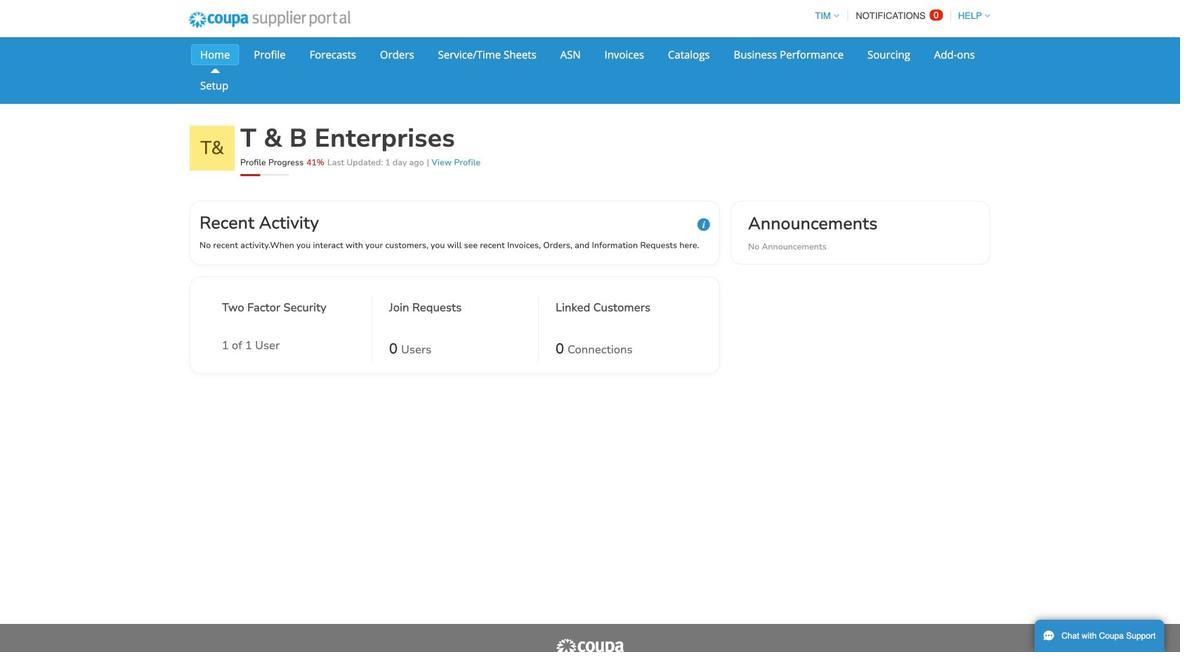 Task type: vqa. For each thing, say whether or not it's contained in the screenshot.
Coupa Supplier Portal image to the left
yes



Task type: describe. For each thing, give the bounding box(es) containing it.
additional information image
[[698, 219, 710, 231]]



Task type: locate. For each thing, give the bounding box(es) containing it.
t& image
[[190, 126, 235, 171]]

1 horizontal spatial coupa supplier portal image
[[555, 639, 625, 653]]

navigation
[[809, 2, 991, 30]]

1 vertical spatial coupa supplier portal image
[[555, 639, 625, 653]]

0 vertical spatial coupa supplier portal image
[[179, 2, 360, 37]]

0 horizontal spatial coupa supplier portal image
[[179, 2, 360, 37]]

coupa supplier portal image
[[179, 2, 360, 37], [555, 639, 625, 653]]



